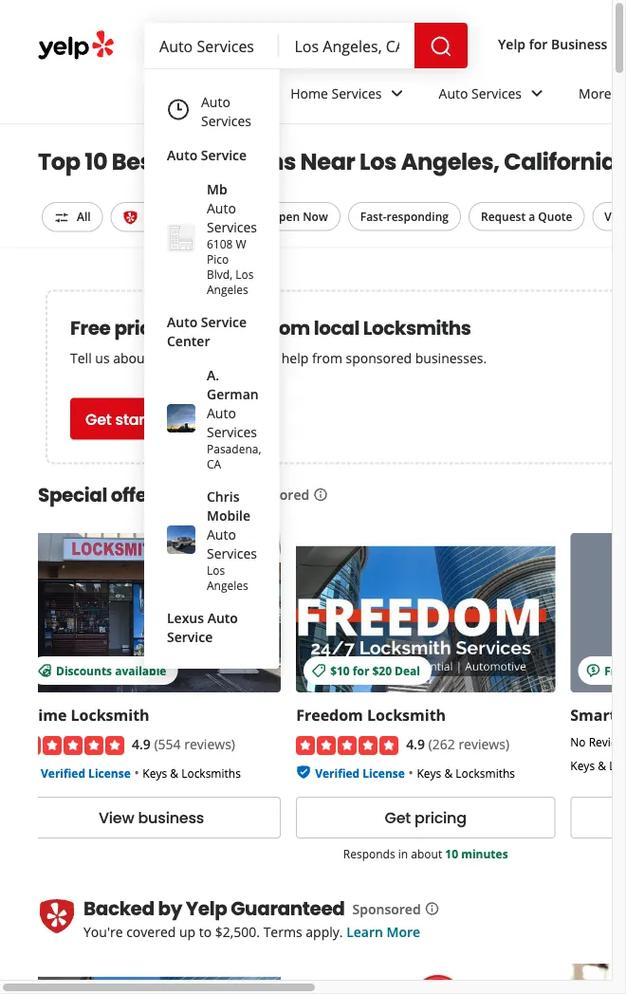 Task type: vqa. For each thing, say whether or not it's contained in the screenshot.
the rightmost Auto Services link
yes



Task type: describe. For each thing, give the bounding box(es) containing it.
mb
[[207, 180, 227, 198]]

k
[[620, 704, 626, 725]]

1 horizontal spatial from
[[312, 349, 342, 367]]

view business link
[[22, 796, 281, 838]]

virtu
[[605, 209, 626, 224]]

16 discount available v2 image
[[37, 663, 52, 678]]

yelp guaranteed button
[[111, 202, 250, 232]]

you're
[[83, 922, 123, 940]]

angeles inside mb auto services 6108 w pico blvd, los angeles
[[207, 281, 248, 297]]

$10 for $20 deal
[[330, 662, 420, 678]]

view business
[[99, 807, 204, 828]]

services up pico
[[207, 218, 257, 236]]

none field near
[[295, 35, 399, 56]]

free link
[[570, 533, 626, 692]]

los inside mb auto services 6108 w pico blvd, los angeles
[[235, 266, 254, 282]]

1 verified license button from the left
[[41, 763, 131, 781]]

pico
[[207, 251, 229, 267]]

california
[[504, 146, 616, 178]]

restaurants link
[[144, 68, 275, 123]]

service inside lexus auto service
[[167, 628, 213, 646]]

get pricing
[[385, 807, 467, 828]]

reviews) for freedom locksmith
[[459, 734, 510, 752]]

auto inside a. german auto services pasadena, ca
[[207, 404, 236, 422]]

0 horizontal spatial auto services link
[[156, 84, 268, 138]]

auto inside business categories element
[[439, 84, 468, 102]]

virtu button
[[592, 202, 626, 231]]

chris
[[207, 487, 240, 505]]

all button
[[42, 202, 103, 232]]

Find text field
[[159, 35, 264, 56]]

get for get pricing
[[385, 807, 411, 828]]

minutes
[[461, 846, 508, 861]]

24 chevron down v2 image for home services
[[386, 82, 408, 105]]

prime locksmith
[[22, 704, 150, 725]]

services right the home
[[332, 84, 382, 102]]

locksmiths down 4.9 (554 reviews)
[[181, 764, 241, 780]]

los inside chris mobile auto services los angeles
[[207, 562, 225, 578]]

special
[[38, 481, 107, 508]]

discounts available
[[56, 662, 166, 678]]

angeles inside chris mobile auto services los angeles
[[207, 577, 248, 593]]

auto service center link
[[156, 305, 268, 358]]

16 verified v2 image
[[296, 764, 311, 779]]

services up auto service link
[[201, 111, 251, 129]]

services down mobile on the left bottom
[[207, 544, 257, 562]]

more link
[[564, 68, 626, 123]]

1 horizontal spatial auto services link
[[424, 68, 564, 123]]

2 license from the left
[[363, 764, 405, 780]]

chris mobile auto services los angeles
[[207, 487, 257, 593]]

estimates
[[166, 314, 261, 341]]

home
[[291, 84, 328, 102]]

home services link
[[275, 68, 424, 123]]

& inside smart k no reviews keys & loc
[[598, 757, 606, 773]]

your
[[153, 349, 181, 367]]

& for freedom locksmith
[[444, 764, 453, 780]]

0 horizontal spatial auto services
[[201, 92, 251, 129]]

you
[[198, 481, 234, 508]]

help
[[282, 349, 309, 367]]

yelp guaranteed
[[186, 895, 345, 922]]

discounts available link
[[22, 533, 281, 692]]

service for auto service center
[[201, 313, 247, 331]]

open now button
[[258, 202, 340, 231]]

(554
[[154, 734, 181, 752]]

locksmiths down the 4.9 (262 reviews) in the right of the page
[[456, 764, 515, 780]]

about inside free price estimates from local locksmiths tell us about your project and get help from sponsored businesses.
[[113, 349, 149, 367]]

backed
[[83, 895, 154, 922]]

pasadena,
[[207, 441, 261, 456]]

tell
[[70, 349, 92, 367]]

auto service
[[167, 146, 247, 164]]

up
[[179, 922, 196, 940]]

smart k link
[[570, 704, 626, 725]]

fast-responding button
[[348, 202, 461, 231]]

deal
[[395, 662, 420, 678]]

2 verified from the left
[[315, 764, 360, 780]]

business
[[138, 807, 204, 828]]

quote
[[538, 209, 572, 224]]

lexus
[[167, 609, 204, 627]]

free price estimates from local locksmiths tell us about your project and get help from sponsored businesses.
[[70, 314, 487, 367]]

$10
[[330, 662, 350, 678]]

1 vertical spatial more
[[387, 922, 420, 940]]

top
[[38, 146, 80, 178]]

$20
[[372, 662, 392, 678]]

started
[[115, 408, 169, 430]]

fast-
[[360, 209, 387, 224]]

german
[[207, 385, 259, 403]]

fast-responding
[[360, 209, 449, 224]]

24 chevron down v2 image for auto services
[[526, 82, 548, 105]]

locksmiths inside free price estimates from local locksmiths tell us about your project and get help from sponsored businesses.
[[363, 314, 471, 341]]

16 info v2 image
[[313, 487, 328, 503]]

get started button
[[70, 398, 184, 440]]

a.
[[207, 366, 219, 384]]

top 10 best locksmiths near los angeles, california
[[38, 146, 616, 178]]

pricing
[[415, 807, 467, 828]]

1 verified license from the left
[[41, 764, 131, 780]]

responding
[[387, 209, 449, 224]]

reviews) for prime locksmith
[[184, 734, 235, 752]]

4.9 for freedom locksmith
[[406, 734, 425, 752]]

16 info v2 image
[[425, 901, 440, 917]]

yelp for yelp guaranteed
[[146, 209, 169, 224]]

home services
[[291, 84, 382, 102]]

in
[[398, 846, 408, 861]]

responds
[[343, 846, 395, 861]]

keys inside smart k no reviews keys & loc
[[570, 757, 595, 773]]

reviews
[[589, 734, 626, 749]]

16 filter v2 image
[[54, 210, 69, 225]]

service for auto service
[[201, 146, 247, 164]]

auto service link
[[156, 138, 264, 172]]

locksmith for prime locksmith
[[71, 704, 150, 725]]

more inside business categories element
[[579, 84, 612, 102]]

no
[[570, 734, 586, 749]]

6108
[[207, 236, 233, 251]]

ca
[[207, 456, 221, 471]]

get pricing button
[[296, 796, 555, 838]]

16 chevron down v2 image
[[611, 37, 626, 52]]

services down yelp for business
[[472, 84, 522, 102]]

auto down 24 clock v2 image
[[167, 146, 198, 164]]

now
[[303, 209, 328, 224]]

request a quote button
[[469, 202, 585, 231]]

business
[[551, 35, 608, 53]]

backed by yelp guaranteed
[[83, 895, 345, 922]]



Task type: locate. For each thing, give the bounding box(es) containing it.
offers
[[111, 481, 165, 508]]

0 horizontal spatial license
[[88, 764, 131, 780]]

verified down prime
[[41, 764, 85, 780]]

locksmith down the discounts available
[[71, 704, 150, 725]]

get inside 'get started' 'button'
[[85, 408, 112, 430]]

auto down the mb
[[207, 199, 236, 217]]

best
[[112, 146, 161, 178]]

auto services down search image
[[439, 84, 522, 102]]

0 vertical spatial 10
[[85, 146, 107, 178]]

auto services link down search image
[[424, 68, 564, 123]]

10
[[85, 146, 107, 178], [445, 846, 458, 861]]

2 horizontal spatial keys
[[570, 757, 595, 773]]

0 horizontal spatial reviews)
[[184, 734, 235, 752]]

request
[[481, 209, 526, 224]]

locksmith for freedom locksmith
[[367, 704, 446, 725]]

0 vertical spatial free
[[70, 314, 111, 341]]

16 deal v2 image
[[311, 663, 326, 678]]

1 verified from the left
[[41, 764, 85, 780]]

0 horizontal spatial 10
[[85, 146, 107, 178]]

0 vertical spatial angeles
[[207, 281, 248, 297]]

& down (262
[[444, 764, 453, 780]]

4.9 for prime locksmith
[[132, 734, 151, 752]]

auto inside mb auto services 6108 w pico blvd, los angeles
[[207, 199, 236, 217]]

w
[[236, 236, 246, 251]]

1 vertical spatial sponsored
[[352, 900, 421, 918]]

los
[[360, 146, 397, 178], [235, 266, 254, 282], [207, 562, 225, 578]]

service inside auto service link
[[201, 146, 247, 164]]

lexus auto service link
[[156, 601, 268, 654]]

for for yelp
[[529, 35, 548, 53]]

prime
[[22, 704, 67, 725]]

4.9 left (554
[[132, 734, 151, 752]]

0 horizontal spatial 24 chevron down v2 image
[[386, 82, 408, 105]]

get started
[[85, 408, 169, 430]]

about
[[113, 349, 149, 367], [411, 846, 442, 861]]

1 horizontal spatial locksmith
[[367, 704, 446, 725]]

1 vertical spatial about
[[411, 846, 442, 861]]

0 horizontal spatial yelp
[[146, 209, 169, 224]]

keys for freedom locksmith
[[417, 764, 441, 780]]

auto down search image
[[439, 84, 468, 102]]

1 24 chevron down v2 image from the left
[[386, 82, 408, 105]]

0 vertical spatial sponsored
[[241, 486, 309, 504]]

search image
[[430, 35, 453, 58]]

2 4.9 star rating image from the left
[[296, 736, 399, 755]]

about right us on the top
[[113, 349, 149, 367]]

keys down (262
[[417, 764, 441, 780]]

verified right 16 verified v2 image
[[315, 764, 360, 780]]

1 horizontal spatial keys
[[417, 764, 441, 780]]

sponsored
[[241, 486, 309, 504], [352, 900, 421, 918]]

keys & locksmiths for prime locksmith
[[143, 764, 241, 780]]

0 horizontal spatial keys & locksmiths
[[143, 764, 241, 780]]

get up in
[[385, 807, 411, 828]]

open
[[270, 209, 300, 224]]

yelp for yelp for business
[[498, 35, 526, 53]]

available
[[115, 662, 166, 678]]

more
[[579, 84, 612, 102], [387, 922, 420, 940]]

0 vertical spatial yelp
[[498, 35, 526, 53]]

auto services
[[439, 84, 522, 102], [201, 92, 251, 129]]

keys & locksmiths
[[143, 764, 241, 780], [417, 764, 515, 780]]

services
[[332, 84, 382, 102], [472, 84, 522, 102], [201, 111, 251, 129], [207, 218, 257, 236], [207, 423, 257, 441], [207, 544, 257, 562]]

1 vertical spatial service
[[201, 313, 247, 331]]

24 clock v2 image
[[167, 98, 190, 121]]

2 verified license button from the left
[[315, 763, 405, 781]]

0 horizontal spatial about
[[113, 349, 149, 367]]

verified license right 16 verified v2 image
[[315, 764, 405, 780]]

from down local
[[312, 349, 342, 367]]

covered
[[126, 922, 176, 940]]

about right in
[[411, 846, 442, 861]]

$10 for $20 deal link
[[296, 533, 555, 692]]

0 horizontal spatial free
[[70, 314, 111, 341]]

businesses.
[[415, 349, 487, 367]]

1 horizontal spatial &
[[444, 764, 453, 780]]

4.9 star rating image down prime locksmith
[[22, 736, 124, 755]]

yelp for business button
[[491, 27, 626, 61]]

4.9 star rating image down freedom
[[296, 736, 399, 755]]

1 horizontal spatial 4.9
[[406, 734, 425, 752]]

1 angeles from the top
[[207, 281, 248, 297]]

locksmith
[[71, 704, 150, 725], [367, 704, 446, 725]]

0 horizontal spatial locksmith
[[71, 704, 150, 725]]

2 keys & locksmiths from the left
[[417, 764, 515, 780]]

auto right lexus
[[207, 609, 238, 627]]

discounts
[[56, 662, 112, 678]]

get for get started
[[85, 408, 112, 430]]

1 horizontal spatial more
[[579, 84, 612, 102]]

for inside button
[[529, 35, 548, 53]]

None search field
[[144, 23, 472, 68]]

free right 16 free estimates v2 icon
[[605, 662, 626, 678]]

0 horizontal spatial verified
[[41, 764, 85, 780]]

2 24 chevron down v2 image from the left
[[526, 82, 548, 105]]

& for prime locksmith
[[170, 764, 178, 780]]

1 horizontal spatial yelp
[[498, 35, 526, 53]]

terms
[[263, 922, 302, 940]]

auto down german
[[207, 404, 236, 422]]

1 horizontal spatial get
[[385, 807, 411, 828]]

verified
[[41, 764, 85, 780], [315, 764, 360, 780]]

1 locksmith from the left
[[71, 704, 150, 725]]

1 horizontal spatial auto services
[[439, 84, 522, 102]]

1 horizontal spatial reviews)
[[459, 734, 510, 752]]

Near text field
[[295, 35, 399, 56]]

sponsored for backed by yelp guaranteed
[[352, 900, 421, 918]]

auto inside chris mobile auto services los angeles
[[207, 525, 236, 543]]

reviews)
[[184, 734, 235, 752], [459, 734, 510, 752]]

0 horizontal spatial verified license button
[[41, 763, 131, 781]]

0 horizontal spatial keys
[[143, 764, 167, 780]]

auto inside lexus auto service
[[207, 609, 238, 627]]

1 vertical spatial los
[[235, 266, 254, 282]]

lexus auto service
[[167, 609, 238, 646]]

2 locksmith from the left
[[367, 704, 446, 725]]

services inside a. german auto services pasadena, ca
[[207, 423, 257, 441]]

1 horizontal spatial los
[[235, 266, 254, 282]]

1 vertical spatial 10
[[445, 846, 458, 861]]

from up the help
[[264, 314, 310, 341]]

auto services up auto service link
[[201, 92, 251, 129]]

1 vertical spatial angeles
[[207, 577, 248, 593]]

verified license button up view
[[41, 763, 131, 781]]

sponsored for special offers for you
[[241, 486, 309, 504]]

0 vertical spatial get
[[85, 408, 112, 430]]

auto down mobile on the left bottom
[[207, 525, 236, 543]]

smart
[[570, 704, 616, 725]]

get left started
[[85, 408, 112, 430]]

yelp left business
[[498, 35, 526, 53]]

24 chevron down v2 image
[[386, 82, 408, 105], [526, 82, 548, 105]]

1 horizontal spatial license
[[363, 764, 405, 780]]

keys & locksmiths for freedom locksmith
[[417, 764, 515, 780]]

mb auto services 6108 w pico blvd, los angeles
[[207, 180, 257, 297]]

4.9 star rating image
[[22, 736, 124, 755], [296, 736, 399, 755]]

2 verified license from the left
[[315, 764, 405, 780]]

4.9 star rating image for freedom
[[296, 736, 399, 755]]

and
[[232, 349, 255, 367]]

los down mobile on the left bottom
[[207, 562, 225, 578]]

request a quote
[[481, 209, 572, 224]]

1 license from the left
[[88, 764, 131, 780]]

special offers for you
[[38, 481, 234, 508]]

angeles up lexus auto service link
[[207, 577, 248, 593]]

keys down (554
[[143, 764, 167, 780]]

responds in about 10 minutes
[[343, 846, 508, 861]]

for
[[529, 35, 548, 53], [168, 481, 194, 508], [353, 662, 369, 678]]

4.9 left (262
[[406, 734, 425, 752]]

blvd,
[[207, 266, 233, 282]]

reviews) right (554
[[184, 734, 235, 752]]

more down business
[[579, 84, 612, 102]]

4.9 (262 reviews)
[[406, 734, 510, 752]]

auto right 24 clock v2 image
[[201, 92, 230, 111]]

get inside get pricing button
[[385, 807, 411, 828]]

0 vertical spatial los
[[360, 146, 397, 178]]

los right the blvd,
[[235, 266, 254, 282]]

angeles,
[[401, 146, 500, 178]]

16 yelp guaranteed v2 image
[[123, 210, 138, 225]]

filters group
[[38, 202, 626, 232]]

yelp
[[498, 35, 526, 53], [146, 209, 169, 224]]

license up view
[[88, 764, 131, 780]]

sponsored
[[346, 349, 412, 367]]

16 free estimates v2 image
[[586, 663, 601, 678]]

auto services link up the auto service
[[156, 84, 268, 138]]

2 angeles from the top
[[207, 577, 248, 593]]

yelp right 16 yelp guaranteed v2 icon
[[146, 209, 169, 224]]

free for free
[[605, 662, 626, 678]]

0 horizontal spatial &
[[170, 764, 178, 780]]

2 horizontal spatial los
[[360, 146, 397, 178]]

2 horizontal spatial &
[[598, 757, 606, 773]]

yelp for business
[[498, 35, 608, 53]]

1 vertical spatial free
[[605, 662, 626, 678]]

1 horizontal spatial sponsored
[[352, 900, 421, 918]]

1 horizontal spatial verified license
[[315, 764, 405, 780]]

more right learn
[[387, 922, 420, 940]]

0 horizontal spatial sponsored
[[241, 486, 309, 504]]

10 left minutes
[[445, 846, 458, 861]]

1 horizontal spatial about
[[411, 846, 442, 861]]

auto inside auto service center
[[167, 313, 198, 331]]

service up the center
[[201, 313, 247, 331]]

auto up the center
[[167, 313, 198, 331]]

auto service center
[[167, 313, 247, 350]]

for left $20
[[353, 662, 369, 678]]

get
[[259, 349, 278, 367]]

freedom
[[296, 704, 363, 725]]

local
[[314, 314, 359, 341]]

free
[[70, 314, 111, 341], [605, 662, 626, 678]]

4.9 star rating image for prime
[[22, 736, 124, 755]]

verified license button right 16 verified v2 image
[[315, 763, 405, 781]]

restaurants
[[159, 84, 234, 102]]

1 keys & locksmiths from the left
[[143, 764, 241, 780]]

0 horizontal spatial 4.9
[[132, 734, 151, 752]]

freedom locksmith link
[[296, 704, 446, 725]]

None field
[[159, 35, 264, 56], [295, 35, 399, 56], [159, 35, 264, 56]]

locksmiths
[[166, 146, 296, 178], [363, 314, 471, 341], [181, 764, 241, 780], [456, 764, 515, 780]]

guaranteed
[[172, 209, 238, 224]]

0 vertical spatial service
[[201, 146, 247, 164]]

keys & locksmiths down 4.9 (554 reviews)
[[143, 764, 241, 780]]

for left you
[[168, 481, 194, 508]]

0 vertical spatial about
[[113, 349, 149, 367]]

locksmith down deal
[[367, 704, 446, 725]]

yelp inside filters group
[[146, 209, 169, 224]]

a
[[529, 209, 535, 224]]

angeles down pico
[[207, 281, 248, 297]]

apply.
[[306, 922, 343, 940]]

verified license up view
[[41, 764, 131, 780]]

1 horizontal spatial keys & locksmiths
[[417, 764, 515, 780]]

reviews) right (262
[[459, 734, 510, 752]]

24 chevron down v2 image inside "home services" link
[[386, 82, 408, 105]]

free for free price estimates from local locksmiths tell us about your project and get help from sponsored businesses.
[[70, 314, 111, 341]]

locksmiths up businesses.
[[363, 314, 471, 341]]

a. german auto services pasadena, ca
[[207, 366, 261, 471]]

1 vertical spatial for
[[168, 481, 194, 508]]

2 4.9 from the left
[[406, 734, 425, 752]]

project
[[185, 349, 228, 367]]

sponsored up the learn more link
[[352, 900, 421, 918]]

1 4.9 star rating image from the left
[[22, 736, 124, 755]]

license down freedom locksmith link
[[363, 764, 405, 780]]

for for $10
[[353, 662, 369, 678]]

learn more link
[[346, 922, 420, 940]]

10 right top
[[85, 146, 107, 178]]

(262
[[428, 734, 455, 752]]

keys
[[570, 757, 595, 773], [143, 764, 167, 780], [417, 764, 441, 780]]

0 horizontal spatial verified license
[[41, 764, 131, 780]]

keys for prime locksmith
[[143, 764, 167, 780]]

1 4.9 from the left
[[132, 734, 151, 752]]

1 horizontal spatial verified
[[315, 764, 360, 780]]

2 horizontal spatial for
[[529, 35, 548, 53]]

4.9 (554 reviews)
[[132, 734, 235, 752]]

0 vertical spatial for
[[529, 35, 548, 53]]

smart k no reviews keys & loc
[[570, 704, 626, 773]]

0 vertical spatial from
[[264, 314, 310, 341]]

1 reviews) from the left
[[184, 734, 235, 752]]

1 horizontal spatial free
[[605, 662, 626, 678]]

2 vertical spatial los
[[207, 562, 225, 578]]

services up ca
[[207, 423, 257, 441]]

los right near at top
[[360, 146, 397, 178]]

auto services inside business categories element
[[439, 84, 522, 102]]

keys & locksmiths down the 4.9 (262 reviews) in the right of the page
[[417, 764, 515, 780]]

for left business
[[529, 35, 548, 53]]

24 chevron down v2 image down yelp for business
[[526, 82, 548, 105]]

1 horizontal spatial 24 chevron down v2 image
[[526, 82, 548, 105]]

service up the mb
[[201, 146, 247, 164]]

locksmiths up the mb
[[166, 146, 296, 178]]

free inside free price estimates from local locksmiths tell us about your project and get help from sponsored businesses.
[[70, 314, 111, 341]]

0 horizontal spatial get
[[85, 408, 112, 430]]

0 horizontal spatial more
[[387, 922, 420, 940]]

24 chevron down v2 image right home services
[[386, 82, 408, 105]]

1 vertical spatial yelp
[[146, 209, 169, 224]]

24 chevron down v2 image inside the auto services link
[[526, 82, 548, 105]]

1 vertical spatial from
[[312, 349, 342, 367]]

you're covered up to $2,500. terms apply. learn more
[[83, 922, 420, 940]]

1 horizontal spatial 4.9 star rating image
[[296, 736, 399, 755]]

keys down no
[[570, 757, 595, 773]]

1 horizontal spatial 10
[[445, 846, 458, 861]]

business categories element
[[144, 68, 626, 123]]

1 vertical spatial get
[[385, 807, 411, 828]]

0 horizontal spatial 4.9 star rating image
[[22, 736, 124, 755]]

1 horizontal spatial verified license button
[[315, 763, 405, 781]]

2 vertical spatial for
[[353, 662, 369, 678]]

  text field
[[159, 35, 264, 56]]

2 vertical spatial service
[[167, 628, 213, 646]]

0 horizontal spatial from
[[264, 314, 310, 341]]

2 reviews) from the left
[[459, 734, 510, 752]]

0 horizontal spatial for
[[168, 481, 194, 508]]

service inside auto service center
[[201, 313, 247, 331]]

0 horizontal spatial los
[[207, 562, 225, 578]]

1 horizontal spatial for
[[353, 662, 369, 678]]

service down lexus
[[167, 628, 213, 646]]

& left loc
[[598, 757, 606, 773]]

verified license
[[41, 764, 131, 780], [315, 764, 405, 780]]

0 vertical spatial more
[[579, 84, 612, 102]]

us
[[95, 349, 110, 367]]

& down (554
[[170, 764, 178, 780]]

sponsored left 16 info v2 image
[[241, 486, 309, 504]]

free up "tell"
[[70, 314, 111, 341]]

auto services link
[[424, 68, 564, 123], [156, 84, 268, 138]]



